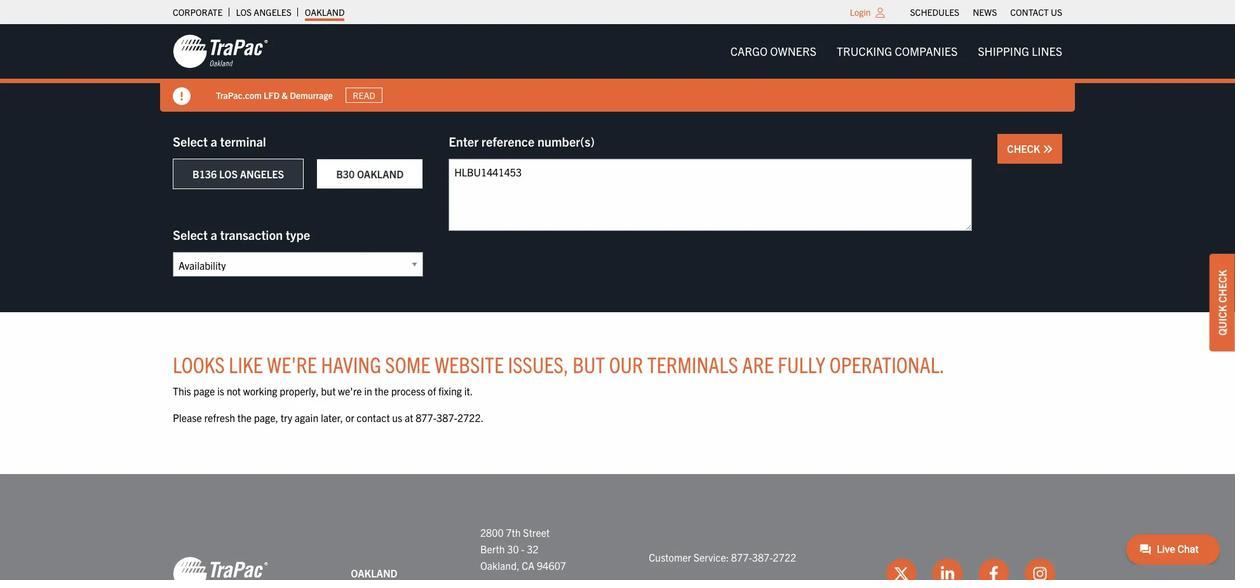 Task type: describe. For each thing, give the bounding box(es) containing it.
trucking companies
[[837, 44, 958, 58]]

shipping lines link
[[968, 39, 1072, 64]]

0 horizontal spatial 387-
[[437, 412, 457, 424]]

login link
[[850, 6, 871, 18]]

shipping lines
[[978, 44, 1062, 58]]

check button
[[998, 134, 1062, 164]]

is
[[217, 385, 224, 398]]

please
[[173, 412, 202, 424]]

like
[[229, 351, 263, 378]]

corporate link
[[173, 3, 223, 21]]

trapac.com lfd & demurrage
[[216, 89, 333, 101]]

Enter reference number(s) text field
[[449, 159, 972, 231]]

refresh
[[204, 412, 235, 424]]

later,
[[321, 412, 343, 424]]

customer service: 877-387-2722
[[649, 551, 796, 564]]

387- inside footer
[[752, 551, 773, 564]]

of
[[428, 385, 436, 398]]

website
[[434, 351, 504, 378]]

0 vertical spatial los
[[236, 6, 252, 18]]

b136 los angeles
[[193, 168, 284, 180]]

1 vertical spatial los
[[219, 168, 238, 180]]

0 vertical spatial we're
[[267, 351, 317, 378]]

it.
[[464, 385, 473, 398]]

select a terminal
[[173, 133, 266, 149]]

shipping
[[978, 44, 1029, 58]]

schedules link
[[910, 3, 959, 21]]

cargo owners link
[[720, 39, 827, 64]]

select a transaction type
[[173, 227, 310, 243]]

b30
[[336, 168, 355, 180]]

berth
[[480, 543, 505, 556]]

oakland link
[[305, 3, 345, 21]]

2800 7th street berth 30 - 32 oakland, ca 94607
[[480, 527, 566, 572]]

-
[[521, 543, 525, 556]]

news link
[[973, 3, 997, 21]]

los angeles link
[[236, 3, 292, 21]]

a for terminal
[[211, 133, 217, 149]]

working
[[243, 385, 277, 398]]

trapac.com
[[216, 89, 262, 101]]

quick check
[[1216, 270, 1229, 336]]

menu bar containing cargo owners
[[720, 39, 1072, 64]]

page
[[193, 385, 215, 398]]

us
[[1051, 6, 1062, 18]]

1 vertical spatial 877-
[[731, 551, 752, 564]]

quick check link
[[1210, 254, 1235, 352]]

quick
[[1216, 305, 1229, 336]]

1 horizontal spatial but
[[573, 351, 605, 378]]

this
[[173, 385, 191, 398]]

30
[[507, 543, 519, 556]]

a for transaction
[[211, 227, 217, 243]]

enter reference number(s)
[[449, 133, 595, 149]]

or
[[345, 412, 354, 424]]

0 vertical spatial oakland
[[305, 6, 345, 18]]

ca
[[522, 559, 535, 572]]

terminals
[[647, 351, 738, 378]]

number(s)
[[537, 133, 595, 149]]

1 vertical spatial oakland
[[357, 168, 404, 180]]

owners
[[770, 44, 816, 58]]

trucking
[[837, 44, 892, 58]]

are
[[742, 351, 774, 378]]

cargo
[[730, 44, 768, 58]]

check inside button
[[1007, 142, 1043, 155]]

2 vertical spatial oakland
[[351, 568, 397, 580]]

contact us
[[1010, 6, 1062, 18]]

1 vertical spatial angeles
[[240, 168, 284, 180]]

contact
[[1010, 6, 1049, 18]]

lines
[[1032, 44, 1062, 58]]

contact
[[357, 412, 390, 424]]

cargo owners
[[730, 44, 816, 58]]

solid image
[[1043, 144, 1053, 154]]

read link
[[346, 88, 383, 103]]

2 oakland image from the top
[[173, 557, 268, 581]]

1 oakland image from the top
[[173, 34, 268, 69]]

0 horizontal spatial but
[[321, 385, 336, 398]]

please refresh the page, try again later, or contact us at 877-387-2722.
[[173, 412, 484, 424]]

corporate
[[173, 6, 223, 18]]

some
[[385, 351, 430, 378]]



Task type: vqa. For each thing, say whether or not it's contained in the screenshot.
Lines
yes



Task type: locate. For each thing, give the bounding box(es) containing it.
2722.
[[457, 412, 484, 424]]

issues,
[[508, 351, 569, 378]]

1 horizontal spatial 387-
[[752, 551, 773, 564]]

1 select from the top
[[173, 133, 208, 149]]

looks
[[173, 351, 225, 378]]

0 vertical spatial angeles
[[254, 6, 292, 18]]

select left transaction
[[173, 227, 208, 243]]

but up please refresh the page, try again later, or contact us at 877-387-2722.
[[321, 385, 336, 398]]

having
[[321, 351, 381, 378]]

0 vertical spatial a
[[211, 133, 217, 149]]

1 horizontal spatial we're
[[338, 385, 362, 398]]

0 horizontal spatial the
[[237, 412, 252, 424]]

the left page,
[[237, 412, 252, 424]]

387-
[[437, 412, 457, 424], [752, 551, 773, 564]]

1 vertical spatial we're
[[338, 385, 362, 398]]

the right the in
[[375, 385, 389, 398]]

1 horizontal spatial 877-
[[731, 551, 752, 564]]

in
[[364, 385, 372, 398]]

0 vertical spatial oakland image
[[173, 34, 268, 69]]

2 select from the top
[[173, 227, 208, 243]]

login
[[850, 6, 871, 18]]

trucking companies link
[[827, 39, 968, 64]]

us
[[392, 412, 402, 424]]

transaction
[[220, 227, 283, 243]]

menu bar down light image
[[720, 39, 1072, 64]]

type
[[286, 227, 310, 243]]

fully
[[778, 351, 826, 378]]

menu bar containing schedules
[[903, 3, 1069, 21]]

our
[[609, 351, 643, 378]]

street
[[523, 527, 550, 540]]

footer containing 2800 7th street
[[0, 475, 1235, 581]]

but
[[573, 351, 605, 378], [321, 385, 336, 398]]

94607
[[537, 559, 566, 572]]

1 vertical spatial a
[[211, 227, 217, 243]]

operational.
[[830, 351, 945, 378]]

select for select a transaction type
[[173, 227, 208, 243]]

select for select a terminal
[[173, 133, 208, 149]]

page,
[[254, 412, 278, 424]]

0 vertical spatial the
[[375, 385, 389, 398]]

we're up properly,
[[267, 351, 317, 378]]

banner containing cargo owners
[[0, 24, 1235, 112]]

check
[[1007, 142, 1043, 155], [1216, 270, 1229, 303]]

387- down fixing
[[437, 412, 457, 424]]

schedules
[[910, 6, 959, 18]]

0 vertical spatial select
[[173, 133, 208, 149]]

b136
[[193, 168, 217, 180]]

angeles left oakland link
[[254, 6, 292, 18]]

877- right the service:
[[731, 551, 752, 564]]

oakland image
[[173, 34, 268, 69], [173, 557, 268, 581]]

2800
[[480, 527, 504, 540]]

terminal
[[220, 133, 266, 149]]

banner
[[0, 24, 1235, 112]]

solid image
[[173, 88, 191, 105]]

contact us link
[[1010, 3, 1062, 21]]

2 a from the top
[[211, 227, 217, 243]]

read
[[353, 90, 375, 101]]

enter
[[449, 133, 479, 149]]

menu bar
[[903, 3, 1069, 21], [720, 39, 1072, 64]]

los
[[236, 6, 252, 18], [219, 168, 238, 180]]

1 a from the top
[[211, 133, 217, 149]]

los right b136
[[219, 168, 238, 180]]

1 vertical spatial but
[[321, 385, 336, 398]]

a
[[211, 133, 217, 149], [211, 227, 217, 243]]

32
[[527, 543, 539, 556]]

1 horizontal spatial check
[[1216, 270, 1229, 303]]

1 horizontal spatial the
[[375, 385, 389, 398]]

0 horizontal spatial we're
[[267, 351, 317, 378]]

387- right the service:
[[752, 551, 773, 564]]

0 vertical spatial check
[[1007, 142, 1043, 155]]

at
[[405, 412, 413, 424]]

light image
[[876, 8, 885, 18]]

select up b136
[[173, 133, 208, 149]]

reference
[[481, 133, 535, 149]]

oakland
[[305, 6, 345, 18], [357, 168, 404, 180], [351, 568, 397, 580]]

1 vertical spatial 387-
[[752, 551, 773, 564]]

&
[[282, 89, 288, 101]]

0 vertical spatial 387-
[[437, 412, 457, 424]]

but left the our
[[573, 351, 605, 378]]

2722
[[773, 551, 796, 564]]

los right corporate link
[[236, 6, 252, 18]]

process
[[391, 385, 425, 398]]

companies
[[895, 44, 958, 58]]

again
[[295, 412, 318, 424]]

1 vertical spatial the
[[237, 412, 252, 424]]

select
[[173, 133, 208, 149], [173, 227, 208, 243]]

a left transaction
[[211, 227, 217, 243]]

b30 oakland
[[336, 168, 404, 180]]

0 vertical spatial menu bar
[[903, 3, 1069, 21]]

customer
[[649, 551, 691, 564]]

lfd
[[264, 89, 280, 101]]

menu bar up 'shipping'
[[903, 3, 1069, 21]]

0 vertical spatial but
[[573, 351, 605, 378]]

we're left the in
[[338, 385, 362, 398]]

1 vertical spatial check
[[1216, 270, 1229, 303]]

service:
[[694, 551, 729, 564]]

1 vertical spatial select
[[173, 227, 208, 243]]

7th
[[506, 527, 521, 540]]

los angeles
[[236, 6, 292, 18]]

0 horizontal spatial 877-
[[416, 412, 437, 424]]

news
[[973, 6, 997, 18]]

angeles down terminal
[[240, 168, 284, 180]]

properly,
[[280, 385, 319, 398]]

1 vertical spatial menu bar
[[720, 39, 1072, 64]]

1 vertical spatial oakland image
[[173, 557, 268, 581]]

a left terminal
[[211, 133, 217, 149]]

0 vertical spatial 877-
[[416, 412, 437, 424]]

footer
[[0, 475, 1235, 581]]

not
[[227, 385, 241, 398]]

this page is not working properly, but we're in the process of fixing it.
[[173, 385, 473, 398]]

fixing
[[438, 385, 462, 398]]

oakland,
[[480, 559, 519, 572]]

0 horizontal spatial check
[[1007, 142, 1043, 155]]

demurrage
[[290, 89, 333, 101]]

looks like we're having some website issues, but our terminals are fully operational.
[[173, 351, 945, 378]]

877- right at
[[416, 412, 437, 424]]

try
[[281, 412, 292, 424]]



